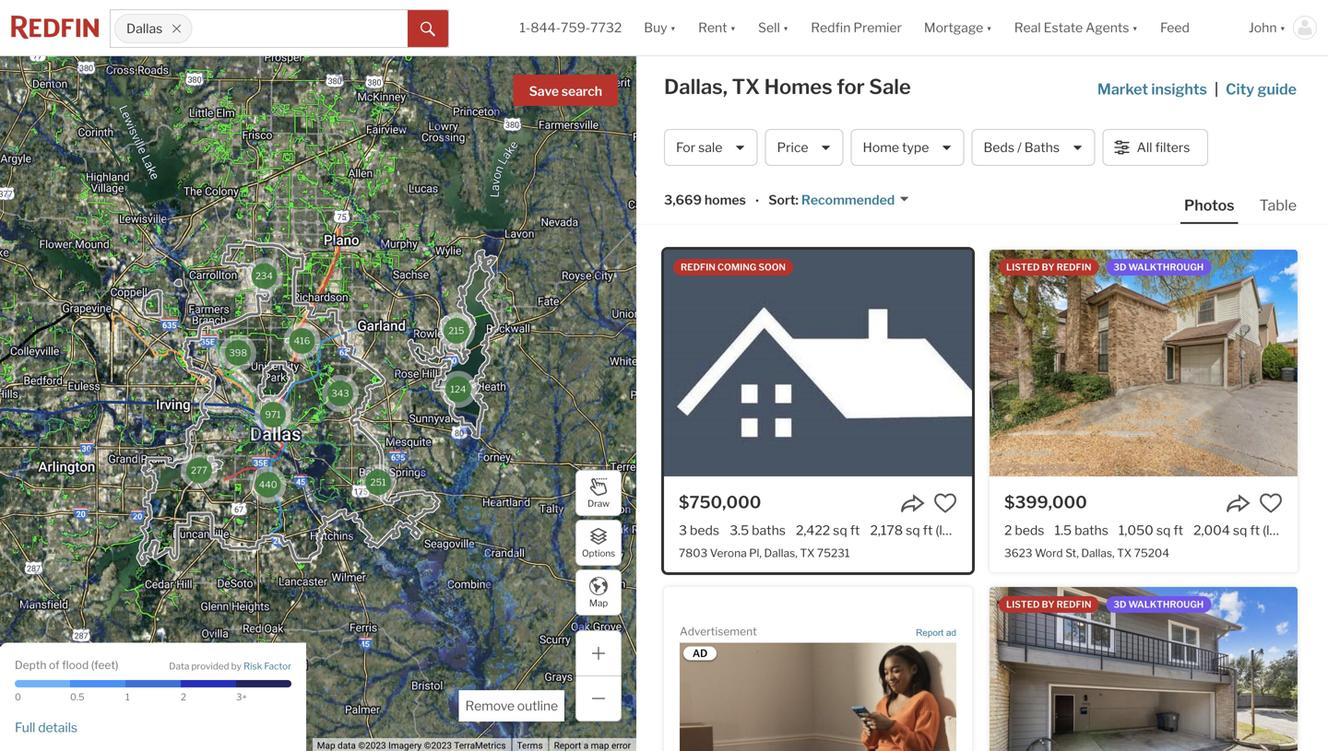 Task type: vqa. For each thing, say whether or not it's contained in the screenshot.
Selling within 'Selling Resources ▾'
no



Task type: locate. For each thing, give the bounding box(es) containing it.
1 horizontal spatial 2
[[1004, 523, 1012, 539]]

▾ inside sell ▾ dropdown button
[[783, 20, 789, 35]]

ft for 2,422 sq ft
[[850, 523, 860, 539]]

1 listed from the top
[[1006, 262, 1040, 273]]

sell
[[758, 20, 780, 35]]

tx
[[732, 74, 760, 99], [800, 547, 815, 560], [1117, 547, 1132, 560]]

0 vertical spatial listed by redfin
[[1006, 262, 1091, 273]]

7803 verona pl, dallas, tx 75231
[[679, 547, 850, 560]]

▾ right buy
[[670, 20, 676, 35]]

sell ▾ button
[[758, 0, 789, 55]]

0 horizontal spatial beds
[[690, 523, 719, 539]]

3d walkthrough down photos
[[1114, 262, 1204, 273]]

2 3d from the top
[[1114, 599, 1126, 611]]

beds for $750,000
[[690, 523, 719, 539]]

save search button
[[513, 75, 618, 106]]

buy
[[644, 20, 667, 35]]

▾ right rent
[[730, 20, 736, 35]]

ft down favorite button icon
[[1250, 523, 1260, 539]]

remove outline button
[[459, 691, 564, 722]]

1 horizontal spatial dallas,
[[764, 547, 798, 560]]

3d for photo of 7458 e northwest hwy #126, dallas, tx 75231
[[1114, 599, 1126, 611]]

city guide link
[[1226, 78, 1300, 101]]

photo of 3623 word st, dallas, tx 75204 image
[[990, 250, 1298, 477]]

insights
[[1151, 80, 1207, 98]]

0 vertical spatial 3d walkthrough
[[1114, 262, 1204, 273]]

beds / baths button
[[972, 129, 1095, 166]]

favorite button checkbox
[[933, 492, 957, 516]]

remove
[[465, 699, 515, 714]]

sq right 2,178
[[906, 523, 920, 539]]

walkthrough down 75204
[[1128, 599, 1204, 611]]

▾ inside mortgage ▾ dropdown button
[[986, 20, 992, 35]]

redfin coming soon
[[681, 262, 786, 273]]

listed by redfin for photo of 3623 word st, dallas, tx 75204
[[1006, 262, 1091, 273]]

1 vertical spatial by
[[1042, 599, 1055, 611]]

▾ for john ▾
[[1280, 20, 1286, 35]]

0
[[15, 692, 21, 703]]

(lot) down favorite button icon
[[1263, 523, 1286, 539]]

baths up 3623 word st, dallas, tx 75204 on the right bottom of the page
[[1075, 523, 1108, 539]]

agents
[[1086, 20, 1129, 35]]

3 ▾ from the left
[[783, 20, 789, 35]]

1 vertical spatial listed by redfin
[[1006, 599, 1091, 611]]

▾ right sell
[[783, 20, 789, 35]]

3 sq from the left
[[1156, 523, 1171, 539]]

real
[[1014, 20, 1041, 35]]

rent ▾ button
[[698, 0, 736, 55]]

baths up 7803 verona pl, dallas, tx 75231
[[752, 523, 786, 539]]

map region
[[0, 0, 826, 752]]

sq for 2,178
[[906, 523, 920, 539]]

walkthrough down photos
[[1128, 262, 1204, 273]]

data
[[169, 661, 189, 672]]

remove dallas image
[[171, 23, 182, 34]]

premier
[[853, 20, 902, 35]]

2 ▾ from the left
[[730, 20, 736, 35]]

recommended button
[[799, 191, 910, 209]]

tx for $399,000
[[1117, 547, 1132, 560]]

mortgage ▾
[[924, 20, 992, 35]]

submit search image
[[421, 22, 435, 37]]

estate
[[1044, 20, 1083, 35]]

for sale button
[[664, 129, 758, 166]]

2 sq from the left
[[906, 523, 920, 539]]

3 ft from the left
[[1173, 523, 1183, 539]]

1 vertical spatial listed
[[1006, 599, 1040, 611]]

buy ▾
[[644, 20, 676, 35]]

dallas, right pl,
[[764, 547, 798, 560]]

beds / baths
[[984, 140, 1060, 155]]

2 up 3623
[[1004, 523, 1012, 539]]

3623 word st, dallas, tx 75204
[[1004, 547, 1169, 560]]

1 horizontal spatial tx
[[800, 547, 815, 560]]

tx left the homes
[[732, 74, 760, 99]]

sq right 2,004
[[1233, 523, 1247, 539]]

1 by from the top
[[1042, 262, 1055, 273]]

2 beds from the left
[[1015, 523, 1044, 539]]

3d
[[1114, 262, 1126, 273], [1114, 599, 1126, 611]]

depth of flood ( feet )
[[15, 659, 118, 672]]

dallas, for $399,000
[[1081, 547, 1115, 560]]

(lot) for $399,000
[[1263, 523, 1286, 539]]

▾ inside real estate agents ▾ link
[[1132, 20, 1138, 35]]

depth
[[15, 659, 47, 672]]

1 vertical spatial 2
[[181, 692, 186, 703]]

▾ right mortgage
[[986, 20, 992, 35]]

2 for 2
[[181, 692, 186, 703]]

beds right 3
[[690, 523, 719, 539]]

2 by from the top
[[1042, 599, 1055, 611]]

(lot) for $750,000
[[936, 523, 959, 539]]

real estate agents ▾
[[1014, 20, 1138, 35]]

buy ▾ button
[[633, 0, 687, 55]]

mortgage ▾ button
[[913, 0, 1003, 55]]

6 ▾ from the left
[[1280, 20, 1286, 35]]

google image
[[5, 728, 65, 752]]

▾ for rent ▾
[[730, 20, 736, 35]]

1 listed by redfin from the top
[[1006, 262, 1091, 273]]

2 down data
[[181, 692, 186, 703]]

data provided by risk factor
[[169, 661, 291, 672]]

75204
[[1134, 547, 1169, 560]]

5 ▾ from the left
[[1132, 20, 1138, 35]]

▾ inside buy ▾ dropdown button
[[670, 20, 676, 35]]

0 vertical spatial 3d
[[1114, 262, 1126, 273]]

all filters
[[1137, 140, 1190, 155]]

sort
[[768, 192, 795, 208]]

favorite button image
[[1259, 492, 1283, 516]]

1,050 sq ft
[[1119, 523, 1183, 539]]

•
[[755, 193, 759, 209]]

2 walkthrough from the top
[[1128, 599, 1204, 611]]

tx down "1,050"
[[1117, 547, 1132, 560]]

2
[[1004, 523, 1012, 539], [181, 692, 186, 703]]

draw button
[[575, 470, 622, 516]]

0 vertical spatial walkthrough
[[1128, 262, 1204, 273]]

2 3d walkthrough from the top
[[1114, 599, 1204, 611]]

filters
[[1155, 140, 1190, 155]]

1 3d walkthrough from the top
[[1114, 262, 1204, 273]]

ft
[[850, 523, 860, 539], [923, 523, 933, 539], [1173, 523, 1183, 539], [1250, 523, 1260, 539]]

2 horizontal spatial dallas,
[[1081, 547, 1115, 560]]

1 vertical spatial 3d walkthrough
[[1114, 599, 1204, 611]]

beds up 3623
[[1015, 523, 1044, 539]]

for
[[676, 140, 695, 155]]

ft left 2,004
[[1173, 523, 1183, 539]]

full details
[[15, 720, 77, 736]]

favorite button image
[[933, 492, 957, 516]]

walkthrough for photo of 3623 word st, dallas, tx 75204
[[1128, 262, 1204, 273]]

4 ▾ from the left
[[986, 20, 992, 35]]

▾ right john
[[1280, 20, 1286, 35]]

baths
[[1024, 140, 1060, 155]]

1 ▾ from the left
[[670, 20, 676, 35]]

tx down 2,422
[[800, 547, 815, 560]]

ft left 2,178
[[850, 523, 860, 539]]

dallas, up for sale
[[664, 74, 728, 99]]

photos button
[[1180, 196, 1256, 224]]

sale
[[698, 140, 722, 155]]

2 ft from the left
[[923, 523, 933, 539]]

john ▾
[[1249, 20, 1286, 35]]

buy ▾ button
[[644, 0, 676, 55]]

0 horizontal spatial tx
[[732, 74, 760, 99]]

1 horizontal spatial baths
[[1075, 523, 1108, 539]]

sq up 75204
[[1156, 523, 1171, 539]]

2 (lot) from the left
[[1263, 523, 1286, 539]]

for
[[837, 74, 865, 99]]

redfin
[[681, 262, 716, 273], [1057, 262, 1091, 273], [1057, 599, 1091, 611]]

1 horizontal spatial (lot)
[[1263, 523, 1286, 539]]

2 baths from the left
[[1075, 523, 1108, 539]]

redfin premier button
[[800, 0, 913, 55]]

options
[[582, 548, 615, 559]]

ft right 2,178
[[923, 523, 933, 539]]

1 beds from the left
[[690, 523, 719, 539]]

0 horizontal spatial baths
[[752, 523, 786, 539]]

1 vertical spatial 3d
[[1114, 599, 1126, 611]]

1 walkthrough from the top
[[1128, 262, 1204, 273]]

advertisement
[[680, 625, 757, 638]]

0 vertical spatial 2
[[1004, 523, 1012, 539]]

sort :
[[768, 192, 799, 208]]

1 3d from the top
[[1114, 262, 1126, 273]]

4 sq from the left
[[1233, 523, 1247, 539]]

for sale
[[676, 140, 722, 155]]

(
[[91, 659, 94, 672]]

2 horizontal spatial tx
[[1117, 547, 1132, 560]]

0 horizontal spatial 2
[[181, 692, 186, 703]]

3d walkthrough down 75204
[[1114, 599, 1204, 611]]

1 ft from the left
[[850, 523, 860, 539]]

price button
[[765, 129, 843, 166]]

0 vertical spatial by
[[1042, 262, 1055, 273]]

1 baths from the left
[[752, 523, 786, 539]]

/
[[1017, 140, 1022, 155]]

listed by redfin for photo of 7458 e northwest hwy #126, dallas, tx 75231
[[1006, 599, 1091, 611]]

beds
[[984, 140, 1014, 155]]

1 vertical spatial walkthrough
[[1128, 599, 1204, 611]]

1 horizontal spatial beds
[[1015, 523, 1044, 539]]

▾ inside rent ▾ dropdown button
[[730, 20, 736, 35]]

None search field
[[192, 10, 408, 47]]

photo of 7803 verona pl, dallas, tx 75231 image
[[664, 250, 972, 477]]

real estate agents ▾ link
[[1014, 0, 1138, 55]]

0 horizontal spatial (lot)
[[936, 523, 959, 539]]

sq for 1,050
[[1156, 523, 1171, 539]]

redfin for photo of 3623 word st, dallas, tx 75204
[[1057, 262, 1091, 273]]

2 listed by redfin from the top
[[1006, 599, 1091, 611]]

1 sq from the left
[[833, 523, 847, 539]]

844-
[[530, 20, 561, 35]]

1 (lot) from the left
[[936, 523, 959, 539]]

sq up 75231
[[833, 523, 847, 539]]

▾ right the agents
[[1132, 20, 1138, 35]]

john
[[1249, 20, 1277, 35]]

pl,
[[749, 547, 762, 560]]

walkthrough
[[1128, 262, 1204, 273], [1128, 599, 1204, 611]]

dallas, for $750,000
[[764, 547, 798, 560]]

sq for 2,004
[[1233, 523, 1247, 539]]

(lot) down favorite button option
[[936, 523, 959, 539]]

1-
[[520, 20, 531, 35]]

2 listed from the top
[[1006, 599, 1040, 611]]

4 ft from the left
[[1250, 523, 1260, 539]]

$399,000
[[1004, 492, 1087, 513]]

0 vertical spatial listed
[[1006, 262, 1040, 273]]

dallas, right st, in the bottom of the page
[[1081, 547, 1115, 560]]



Task type: describe. For each thing, give the bounding box(es) containing it.
coming
[[717, 262, 757, 273]]

risk
[[244, 661, 262, 672]]

rent ▾ button
[[687, 0, 747, 55]]

provided
[[191, 661, 229, 672]]

sell ▾ button
[[747, 0, 800, 55]]

st,
[[1065, 547, 1079, 560]]

1.5 baths
[[1055, 523, 1108, 539]]

sell ▾
[[758, 20, 789, 35]]

market insights link
[[1097, 60, 1207, 101]]

759-
[[561, 20, 590, 35]]

recommended
[[801, 192, 895, 208]]

3,669
[[664, 192, 702, 208]]

2 beds
[[1004, 523, 1044, 539]]

1-844-759-7732 link
[[520, 20, 622, 35]]

ft for 1,050 sq ft
[[1173, 523, 1183, 539]]

3+
[[236, 692, 247, 703]]

homes
[[705, 192, 746, 208]]

:
[[795, 192, 799, 208]]

3 beds
[[679, 523, 719, 539]]

7803
[[679, 547, 708, 560]]

0 horizontal spatial dallas,
[[664, 74, 728, 99]]

price
[[777, 140, 808, 155]]

ft for 2,178 sq ft (lot)
[[923, 523, 933, 539]]

walkthrough for photo of 7458 e northwest hwy #126, dallas, tx 75231
[[1128, 599, 1204, 611]]

report
[[916, 628, 944, 638]]

remove outline
[[465, 699, 558, 714]]

save
[[529, 83, 559, 99]]

)
[[115, 659, 118, 672]]

save search
[[529, 83, 602, 99]]

market
[[1097, 80, 1148, 98]]

2,422
[[796, 523, 830, 539]]

3d for photo of 3623 word st, dallas, tx 75204
[[1114, 262, 1126, 273]]

▾ for mortgage ▾
[[986, 20, 992, 35]]

type
[[902, 140, 929, 155]]

rent
[[698, 20, 727, 35]]

sq for 2,422
[[833, 523, 847, 539]]

photos
[[1184, 196, 1235, 214]]

dallas
[[126, 21, 163, 36]]

city
[[1226, 80, 1254, 98]]

listed for photo of 7458 e northwest hwy #126, dallas, tx 75231
[[1006, 599, 1040, 611]]

tx for $750,000
[[800, 547, 815, 560]]

favorite button checkbox
[[1259, 492, 1283, 516]]

7732
[[590, 20, 622, 35]]

flood
[[62, 659, 89, 672]]

options button
[[575, 520, 622, 566]]

3.5 baths
[[730, 523, 786, 539]]

rent ▾
[[698, 20, 736, 35]]

3,669 homes •
[[664, 192, 759, 209]]

risk factor link
[[244, 661, 291, 673]]

1
[[125, 692, 130, 703]]

real estate agents ▾ button
[[1003, 0, 1149, 55]]

3.5
[[730, 523, 749, 539]]

3d walkthrough for photo of 7458 e northwest hwy #126, dallas, tx 75231
[[1114, 599, 1204, 611]]

by for photo of 3623 word st, dallas, tx 75204
[[1042, 262, 1055, 273]]

homes
[[764, 74, 833, 99]]

3623
[[1004, 547, 1032, 560]]

mortgage
[[924, 20, 983, 35]]

redfin premier
[[811, 20, 902, 35]]

2,178 sq ft (lot)
[[870, 523, 959, 539]]

2 for 2 beds
[[1004, 523, 1012, 539]]

1,050
[[1119, 523, 1154, 539]]

full
[[15, 720, 35, 736]]

listed for photo of 3623 word st, dallas, tx 75204
[[1006, 262, 1040, 273]]

search
[[561, 83, 602, 99]]

baths for $399,000
[[1075, 523, 1108, 539]]

all filters button
[[1103, 129, 1208, 166]]

baths for $750,000
[[752, 523, 786, 539]]

2,004
[[1194, 523, 1230, 539]]

factor
[[264, 661, 291, 672]]

ad region
[[680, 643, 956, 752]]

draw
[[587, 498, 610, 509]]

2,004 sq ft (lot)
[[1194, 523, 1286, 539]]

▾ for buy ▾
[[670, 20, 676, 35]]

1-844-759-7732
[[520, 20, 622, 35]]

beds for $399,000
[[1015, 523, 1044, 539]]

redfin
[[811, 20, 851, 35]]

by
[[231, 661, 242, 672]]

0.5
[[70, 692, 84, 703]]

|
[[1215, 80, 1218, 98]]

map button
[[575, 570, 622, 616]]

dallas, tx homes for sale
[[664, 74, 911, 99]]

▾ for sell ▾
[[783, 20, 789, 35]]

photo of 7458 e northwest hwy #126, dallas, tx 75231 image
[[990, 587, 1298, 752]]

75231
[[817, 547, 850, 560]]

ad
[[946, 628, 956, 638]]

details
[[38, 720, 77, 736]]

table
[[1259, 196, 1297, 214]]

redfin for photo of 7458 e northwest hwy #126, dallas, tx 75231
[[1057, 599, 1091, 611]]

all
[[1137, 140, 1152, 155]]

$750,000
[[679, 492, 761, 513]]

ft for 2,004 sq ft (lot)
[[1250, 523, 1260, 539]]

1.5
[[1055, 523, 1072, 539]]

3d walkthrough for photo of 3623 word st, dallas, tx 75204
[[1114, 262, 1204, 273]]

home
[[863, 140, 899, 155]]

full details button
[[15, 720, 77, 736]]

3
[[679, 523, 687, 539]]

by for photo of 7458 e northwest hwy #126, dallas, tx 75231
[[1042, 599, 1055, 611]]

feed
[[1160, 20, 1190, 35]]



